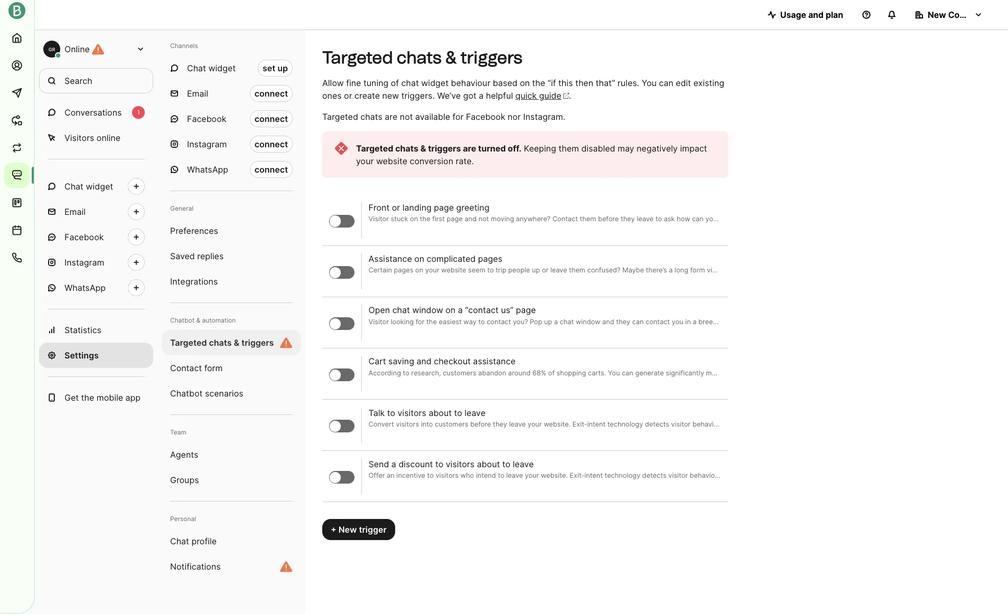 Task type: describe. For each thing, give the bounding box(es) containing it.
a up easiest
[[458, 305, 463, 316]]

0 horizontal spatial email
[[64, 207, 86, 217]]

on inside open chat window on a "contact us" page visitor looking for the easiest way to contact you? pop up a chat window and they can contact you in a breeze, rather than having to wait for an email back. just enter the url for your "contact us" page
[[446, 305, 456, 316]]

set up
[[263, 63, 288, 73]]

0 vertical spatial us"
[[501, 305, 514, 316]]

mobile
[[97, 393, 123, 403]]

can inside allow fine tuning of chat widget behaviour based on the "if this then that" rules. you can edit existing ones or create new triggers. we've got a helpful
[[659, 78, 674, 88]]

quick guide
[[516, 90, 562, 101]]

connect for facebook
[[255, 114, 288, 124]]

pages
[[478, 254, 503, 265]]

pop
[[530, 318, 542, 326]]

quick guide link
[[516, 90, 569, 101]]

assistance
[[369, 254, 412, 265]]

chatbot scenarios
[[170, 389, 243, 399]]

chatbot for chatbot & automation
[[170, 317, 195, 325]]

open
[[369, 305, 390, 316]]

profile
[[192, 537, 217, 547]]

1 horizontal spatial targeted chats & triggers
[[322, 48, 523, 68]]

allow fine tuning of chat widget behaviour based on the "if this then that" rules. you can edit existing ones or create new triggers. we've got a helpful
[[322, 78, 725, 101]]

set
[[263, 63, 276, 73]]

online
[[97, 133, 121, 143]]

0 horizontal spatial new
[[339, 525, 357, 536]]

talk to visitors about to leave
[[369, 408, 486, 418]]

targeted up "fine"
[[322, 48, 393, 68]]

0 horizontal spatial whatsapp
[[64, 283, 106, 293]]

& up behaviour
[[446, 48, 457, 68]]

saved replies
[[170, 251, 224, 262]]

based
[[493, 78, 518, 88]]

landing
[[403, 203, 432, 213]]

talk
[[369, 408, 385, 418]]

you
[[672, 318, 684, 326]]

for down we've
[[453, 112, 464, 122]]

online
[[64, 44, 90, 54]]

rather
[[725, 318, 744, 326]]

conversion
[[410, 156, 454, 167]]

targeted chats & triggers link
[[162, 330, 301, 356]]

url
[[914, 318, 927, 326]]

send a discount to visitors about to leave
[[369, 459, 534, 470]]

having
[[762, 318, 783, 326]]

up inside open chat window on a "contact us" page visitor looking for the easiest way to contact you? pop up a chat window and they can contact you in a breeze, rather than having to wait for an email back. just enter the url for your "contact us" page
[[544, 318, 552, 326]]

search
[[64, 76, 92, 86]]

0 vertical spatial "contact
[[465, 305, 499, 316]]

the inside allow fine tuning of chat widget behaviour based on the "if this then that" rules. you can edit existing ones or create new triggers. we've got a helpful
[[532, 78, 546, 88]]

1 horizontal spatial us"
[[984, 318, 994, 326]]

the left url
[[901, 318, 912, 326]]

new company
[[928, 10, 988, 20]]

that"
[[596, 78, 615, 88]]

facebook link
[[39, 225, 153, 250]]

they
[[616, 318, 631, 326]]

helpful
[[486, 90, 513, 101]]

for right url
[[929, 318, 938, 326]]

and inside open chat window on a "contact us" page visitor looking for the easiest way to contact you? pop up a chat window and they can contact you in a breeze, rather than having to wait for an email back. just enter the url for your "contact us" page
[[603, 318, 615, 326]]

got
[[463, 90, 477, 101]]

app
[[126, 393, 141, 403]]

form
[[204, 363, 223, 374]]

then
[[576, 78, 594, 88]]

1 vertical spatial chat
[[393, 305, 410, 316]]

on inside allow fine tuning of chat widget behaviour based on the "if this then that" rules. you can edit existing ones or create new triggers. we've got a helpful
[[520, 78, 530, 88]]

for right looking
[[416, 318, 425, 326]]

saved replies link
[[162, 244, 301, 269]]

agents link
[[162, 442, 301, 468]]

targeted chats & triggers are turned off.
[[356, 143, 522, 154]]

chats down create
[[361, 112, 383, 122]]

contact form link
[[162, 356, 301, 381]]

2 horizontal spatial page
[[996, 318, 1009, 326]]

1 horizontal spatial are
[[463, 143, 476, 154]]

triggers.
[[402, 90, 435, 101]]

checkout
[[434, 357, 471, 367]]

contact
[[170, 363, 202, 374]]

1 vertical spatial leave
[[513, 459, 534, 470]]

fine
[[346, 78, 361, 88]]

cart saving and checkout assistance link
[[369, 357, 722, 378]]

complicated
[[427, 254, 476, 265]]

not
[[400, 112, 413, 122]]

talk to visitors about to leave link
[[369, 408, 722, 430]]

edit
[[676, 78, 691, 88]]

notifications link
[[162, 554, 301, 580]]

email link
[[39, 199, 153, 225]]

"if
[[548, 78, 556, 88]]

personal
[[170, 515, 196, 523]]

keeping them disabled may negatively impact your website conversion rate.
[[356, 143, 707, 167]]

1 vertical spatial visitors
[[446, 459, 475, 470]]

1
[[137, 108, 140, 116]]

preferences
[[170, 226, 218, 236]]

wait
[[793, 318, 807, 326]]

cart saving and checkout assistance
[[369, 357, 516, 367]]

open chat window on a "contact us" page visitor looking for the easiest way to contact you? pop up a chat window and they can contact you in a breeze, rather than having to wait for an email back. just enter the url for your "contact us" page
[[369, 305, 1009, 326]]

replies
[[197, 251, 224, 262]]

conversations
[[64, 107, 122, 118]]

1 horizontal spatial window
[[576, 318, 601, 326]]

0 vertical spatial window
[[412, 305, 443, 316]]

chats up website
[[395, 143, 419, 154]]

back.
[[848, 318, 865, 326]]

0 horizontal spatial leave
[[465, 408, 486, 418]]

connect for whatsapp
[[255, 164, 288, 175]]

website
[[376, 156, 408, 167]]

rules.
[[618, 78, 640, 88]]

2 contact from the left
[[646, 318, 670, 326]]

2 vertical spatial chat
[[560, 318, 574, 326]]

existing
[[694, 78, 725, 88]]

negatively
[[637, 143, 678, 154]]

new
[[382, 90, 399, 101]]

get the mobile app link
[[39, 385, 153, 411]]

1 horizontal spatial facebook
[[187, 114, 226, 124]]

1 vertical spatial on
[[415, 254, 425, 265]]

we've
[[437, 90, 461, 101]]

in
[[686, 318, 691, 326]]

you?
[[513, 318, 528, 326]]

visitors online link
[[39, 125, 153, 151]]

groups
[[170, 475, 199, 486]]

impact
[[680, 143, 707, 154]]

targeted inside targeted chats & triggers link
[[170, 338, 207, 348]]

2 vertical spatial widget
[[86, 181, 113, 192]]

email
[[829, 318, 846, 326]]

.
[[569, 90, 571, 101]]

0 horizontal spatial targeted chats & triggers
[[170, 338, 274, 348]]

1 vertical spatial chat widget
[[64, 181, 113, 192]]

front or landing page greeting
[[369, 203, 490, 213]]

plan
[[826, 10, 844, 20]]

company
[[949, 10, 988, 20]]

chat inside allow fine tuning of chat widget behaviour based on the "if this then that" rules. you can edit existing ones or create new triggers. we've got a helpful
[[402, 78, 419, 88]]

1 horizontal spatial about
[[477, 459, 500, 470]]



Task type: vqa. For each thing, say whether or not it's contained in the screenshot.
You
yes



Task type: locate. For each thing, give the bounding box(es) containing it.
send a discount to visitors about to leave link
[[369, 459, 722, 481]]

team
[[170, 429, 187, 437]]

saving
[[389, 357, 414, 367]]

a right send
[[392, 459, 396, 470]]

off.
[[508, 143, 522, 154]]

& left automation
[[196, 317, 200, 325]]

than
[[746, 318, 760, 326]]

settings link
[[39, 343, 153, 368]]

chatbot & automation
[[170, 317, 236, 325]]

widget up email link
[[86, 181, 113, 192]]

visitors
[[398, 408, 427, 418], [446, 459, 475, 470]]

0 vertical spatial chatbot
[[170, 317, 195, 325]]

chatbot down contact
[[170, 389, 203, 399]]

0 horizontal spatial are
[[385, 112, 398, 122]]

new company button
[[907, 4, 992, 25]]

new inside button
[[928, 10, 947, 20]]

1 vertical spatial widget
[[421, 78, 449, 88]]

chat profile
[[170, 537, 217, 547]]

2 horizontal spatial facebook
[[466, 112, 506, 122]]

0 vertical spatial chat
[[402, 78, 419, 88]]

2 vertical spatial page
[[996, 318, 1009, 326]]

a right the pop
[[554, 318, 558, 326]]

chat
[[187, 63, 206, 73], [64, 181, 83, 192], [170, 537, 189, 547]]

or inside allow fine tuning of chat widget behaviour based on the "if this then that" rules. you can edit existing ones or create new triggers. we've got a helpful
[[344, 90, 352, 101]]

a
[[479, 90, 484, 101], [458, 305, 463, 316], [554, 318, 558, 326], [693, 318, 697, 326], [392, 459, 396, 470]]

of
[[391, 78, 399, 88]]

1 horizontal spatial page
[[516, 305, 536, 316]]

targeted down ones
[[322, 112, 358, 122]]

1 horizontal spatial contact
[[646, 318, 670, 326]]

1 vertical spatial chatbot
[[170, 389, 203, 399]]

1 horizontal spatial "contact
[[956, 318, 982, 326]]

1 vertical spatial new
[[339, 525, 357, 536]]

"contact right url
[[956, 318, 982, 326]]

new right +
[[339, 525, 357, 536]]

0 vertical spatial leave
[[465, 408, 486, 418]]

0 vertical spatial your
[[356, 156, 374, 167]]

preferences link
[[162, 218, 301, 244]]

0 horizontal spatial facebook
[[64, 232, 104, 243]]

a right "in"
[[693, 318, 697, 326]]

0 horizontal spatial on
[[415, 254, 425, 265]]

your inside keeping them disabled may negatively impact your website conversion rate.
[[356, 156, 374, 167]]

+ new trigger
[[331, 525, 387, 536]]

discount
[[399, 459, 433, 470]]

1 horizontal spatial up
[[544, 318, 552, 326]]

statistics link
[[39, 318, 153, 343]]

send
[[369, 459, 389, 470]]

0 vertical spatial about
[[429, 408, 452, 418]]

the right get
[[81, 393, 94, 403]]

0 vertical spatial instagram
[[187, 139, 227, 150]]

the left easiest
[[427, 318, 437, 326]]

notifications
[[170, 562, 221, 572]]

chat up triggers.
[[402, 78, 419, 88]]

1 chatbot from the top
[[170, 317, 195, 325]]

targeted chats & triggers up of
[[322, 48, 523, 68]]

1 contact from the left
[[487, 318, 511, 326]]

1 vertical spatial can
[[632, 318, 644, 326]]

can inside open chat window on a "contact us" page visitor looking for the easiest way to contact you? pop up a chat window and they can contact you in a breeze, rather than having to wait for an email back. just enter the url for your "contact us" page
[[632, 318, 644, 326]]

statistics
[[64, 325, 101, 336]]

your right url
[[939, 318, 954, 326]]

get
[[64, 393, 79, 403]]

email up 'facebook' link
[[64, 207, 86, 217]]

or inside front or landing page greeting link
[[392, 203, 400, 213]]

1 vertical spatial and
[[603, 318, 615, 326]]

chat down "channels"
[[187, 63, 206, 73]]

general
[[170, 205, 193, 212]]

1 horizontal spatial chat widget
[[187, 63, 236, 73]]

instagram
[[187, 139, 227, 150], [64, 257, 104, 268]]

channels
[[170, 42, 198, 50]]

get the mobile app
[[64, 393, 141, 403]]

chats down automation
[[209, 338, 232, 348]]

new left company
[[928, 10, 947, 20]]

0 vertical spatial email
[[187, 88, 208, 99]]

widget inside allow fine tuning of chat widget behaviour based on the "if this then that" rules. you can edit existing ones or create new triggers. we've got a helpful
[[421, 78, 449, 88]]

looking
[[391, 318, 414, 326]]

1 horizontal spatial your
[[939, 318, 954, 326]]

1 vertical spatial page
[[516, 305, 536, 316]]

chat widget
[[187, 63, 236, 73], [64, 181, 113, 192]]

front or landing page greeting link
[[369, 203, 722, 224]]

2 horizontal spatial widget
[[421, 78, 449, 88]]

chat down personal
[[170, 537, 189, 547]]

may
[[618, 143, 635, 154]]

1 horizontal spatial leave
[[513, 459, 534, 470]]

0 horizontal spatial chat widget
[[64, 181, 113, 192]]

1 horizontal spatial instagram
[[187, 139, 227, 150]]

for left an
[[809, 318, 818, 326]]

1 vertical spatial "contact
[[956, 318, 982, 326]]

2 chatbot from the top
[[170, 389, 203, 399]]

1 vertical spatial window
[[576, 318, 601, 326]]

triggers up contact form link
[[242, 338, 274, 348]]

0 horizontal spatial widget
[[86, 181, 113, 192]]

chat
[[402, 78, 419, 88], [393, 305, 410, 316], [560, 318, 574, 326]]

chats inside targeted chats & triggers link
[[209, 338, 232, 348]]

1 connect from the top
[[255, 88, 288, 99]]

instagram link
[[39, 250, 153, 275]]

page
[[434, 203, 454, 213], [516, 305, 536, 316], [996, 318, 1009, 326]]

2 horizontal spatial and
[[809, 10, 824, 20]]

chat profile link
[[162, 529, 301, 554]]

and left they
[[603, 318, 615, 326]]

+
[[331, 525, 337, 536]]

1 vertical spatial triggers
[[428, 143, 461, 154]]

the up "quick guide"
[[532, 78, 546, 88]]

1 vertical spatial up
[[544, 318, 552, 326]]

visitors online
[[64, 133, 121, 143]]

1 horizontal spatial new
[[928, 10, 947, 20]]

or down "fine"
[[344, 90, 352, 101]]

trigger
[[359, 525, 387, 536]]

ones
[[322, 90, 342, 101]]

email down "channels"
[[187, 88, 208, 99]]

1 vertical spatial about
[[477, 459, 500, 470]]

chat up looking
[[393, 305, 410, 316]]

1 vertical spatial whatsapp
[[64, 283, 106, 293]]

and inside cart saving and checkout assistance link
[[417, 357, 432, 367]]

turned
[[478, 143, 506, 154]]

integrations
[[170, 276, 218, 287]]

tuning
[[364, 78, 389, 88]]

triggers up conversion
[[428, 143, 461, 154]]

1 vertical spatial or
[[392, 203, 400, 213]]

chatbot
[[170, 317, 195, 325], [170, 389, 203, 399]]

contact form
[[170, 363, 223, 374]]

whatsapp down instagram link
[[64, 283, 106, 293]]

chat up email link
[[64, 181, 83, 192]]

1 horizontal spatial and
[[603, 318, 615, 326]]

1 vertical spatial us"
[[984, 318, 994, 326]]

0 horizontal spatial instagram
[[64, 257, 104, 268]]

0 horizontal spatial about
[[429, 408, 452, 418]]

connect for instagram
[[255, 139, 288, 150]]

chats up of
[[397, 48, 442, 68]]

gr
[[48, 46, 55, 52]]

widget up we've
[[421, 78, 449, 88]]

1 horizontal spatial visitors
[[446, 459, 475, 470]]

0 vertical spatial are
[[385, 112, 398, 122]]

available
[[415, 112, 450, 122]]

1 horizontal spatial whatsapp
[[187, 164, 228, 175]]

0 vertical spatial whatsapp
[[187, 164, 228, 175]]

your left website
[[356, 156, 374, 167]]

0 horizontal spatial and
[[417, 357, 432, 367]]

2 connect from the top
[[255, 114, 288, 124]]

up right set
[[278, 63, 288, 73]]

chatbot left automation
[[170, 317, 195, 325]]

0 horizontal spatial can
[[632, 318, 644, 326]]

on right assistance
[[415, 254, 425, 265]]

2 horizontal spatial on
[[520, 78, 530, 88]]

and
[[809, 10, 824, 20], [603, 318, 615, 326], [417, 357, 432, 367]]

triggers up based
[[461, 48, 523, 68]]

easiest
[[439, 318, 462, 326]]

up
[[278, 63, 288, 73], [544, 318, 552, 326]]

window up easiest
[[412, 305, 443, 316]]

and right saving
[[417, 357, 432, 367]]

connect
[[255, 88, 288, 99], [255, 114, 288, 124], [255, 139, 288, 150], [255, 164, 288, 175]]

0 horizontal spatial us"
[[501, 305, 514, 316]]

chat widget down "channels"
[[187, 63, 236, 73]]

way
[[464, 318, 477, 326]]

1 horizontal spatial can
[[659, 78, 674, 88]]

targeted chats & triggers down automation
[[170, 338, 274, 348]]

0 horizontal spatial visitors
[[398, 408, 427, 418]]

contact left you at the right of the page
[[646, 318, 670, 326]]

chat widget up email link
[[64, 181, 113, 192]]

usage
[[781, 10, 807, 20]]

0 horizontal spatial window
[[412, 305, 443, 316]]

on
[[520, 78, 530, 88], [415, 254, 425, 265], [446, 305, 456, 316]]

on up easiest
[[446, 305, 456, 316]]

about
[[429, 408, 452, 418], [477, 459, 500, 470]]

your inside open chat window on a "contact us" page visitor looking for the easiest way to contact you? pop up a chat window and they can contact you in a breeze, rather than having to wait for an email back. just enter the url for your "contact us" page
[[939, 318, 954, 326]]

cart
[[369, 357, 386, 367]]

facebook
[[466, 112, 506, 122], [187, 114, 226, 124], [64, 232, 104, 243]]

widget
[[208, 63, 236, 73], [421, 78, 449, 88], [86, 181, 113, 192]]

0 vertical spatial widget
[[208, 63, 236, 73]]

window
[[412, 305, 443, 316], [576, 318, 601, 326]]

widget left set
[[208, 63, 236, 73]]

2 vertical spatial triggers
[[242, 338, 274, 348]]

targeted up website
[[356, 143, 394, 154]]

window left they
[[576, 318, 601, 326]]

1 vertical spatial are
[[463, 143, 476, 154]]

a right got
[[479, 90, 484, 101]]

this
[[559, 78, 573, 88]]

and inside usage and plan button
[[809, 10, 824, 20]]

the
[[532, 78, 546, 88], [427, 318, 437, 326], [901, 318, 912, 326], [81, 393, 94, 403]]

2 vertical spatial chat
[[170, 537, 189, 547]]

agents
[[170, 450, 198, 460]]

0 vertical spatial page
[[434, 203, 454, 213]]

1 vertical spatial email
[[64, 207, 86, 217]]

keeping
[[524, 143, 556, 154]]

1 vertical spatial your
[[939, 318, 954, 326]]

0 vertical spatial chat
[[187, 63, 206, 73]]

0 horizontal spatial or
[[344, 90, 352, 101]]

visitors right the talk
[[398, 408, 427, 418]]

new
[[928, 10, 947, 20], [339, 525, 357, 536]]

0 horizontal spatial your
[[356, 156, 374, 167]]

can right they
[[632, 318, 644, 326]]

settings
[[64, 350, 99, 361]]

your
[[356, 156, 374, 167], [939, 318, 954, 326]]

to
[[479, 318, 485, 326], [785, 318, 792, 326], [387, 408, 395, 418], [454, 408, 462, 418], [436, 459, 444, 470], [503, 459, 511, 470]]

up right the pop
[[544, 318, 552, 326]]

us"
[[501, 305, 514, 316], [984, 318, 994, 326]]

visitors right discount
[[446, 459, 475, 470]]

0 horizontal spatial contact
[[487, 318, 511, 326]]

contact left you?
[[487, 318, 511, 326]]

connect for email
[[255, 88, 288, 99]]

are left 'not'
[[385, 112, 398, 122]]

"contact up way
[[465, 305, 499, 316]]

"contact
[[465, 305, 499, 316], [956, 318, 982, 326]]

& up contact form link
[[234, 338, 240, 348]]

are up rate.
[[463, 143, 476, 154]]

1 vertical spatial chat
[[64, 181, 83, 192]]

1 horizontal spatial or
[[392, 203, 400, 213]]

contact
[[487, 318, 511, 326], [646, 318, 670, 326]]

0 vertical spatial up
[[278, 63, 288, 73]]

breeze,
[[699, 318, 723, 326]]

chatbot for chatbot scenarios
[[170, 389, 203, 399]]

enter
[[883, 318, 899, 326]]

0 vertical spatial chat widget
[[187, 63, 236, 73]]

whatsapp up "general"
[[187, 164, 228, 175]]

and left plan
[[809, 10, 824, 20]]

0 horizontal spatial "contact
[[465, 305, 499, 316]]

2 vertical spatial and
[[417, 357, 432, 367]]

1 horizontal spatial widget
[[208, 63, 236, 73]]

0 vertical spatial new
[[928, 10, 947, 20]]

saved
[[170, 251, 195, 262]]

visitor
[[369, 318, 389, 326]]

0 vertical spatial on
[[520, 78, 530, 88]]

integrations link
[[162, 269, 301, 294]]

1 vertical spatial targeted chats & triggers
[[170, 338, 274, 348]]

0 horizontal spatial page
[[434, 203, 454, 213]]

a inside allow fine tuning of chat widget behaviour based on the "if this then that" rules. you can edit existing ones or create new triggers. we've got a helpful
[[479, 90, 484, 101]]

greeting
[[456, 203, 490, 213]]

1 horizontal spatial email
[[187, 88, 208, 99]]

3 connect from the top
[[255, 139, 288, 150]]

automation
[[202, 317, 236, 325]]

0 vertical spatial visitors
[[398, 408, 427, 418]]

or right "front"
[[392, 203, 400, 213]]

1 vertical spatial instagram
[[64, 257, 104, 268]]

on up quick at the top right of page
[[520, 78, 530, 88]]

can right you
[[659, 78, 674, 88]]

0 vertical spatial or
[[344, 90, 352, 101]]

4 connect from the top
[[255, 164, 288, 175]]

create
[[355, 90, 380, 101]]

& up conversion
[[421, 143, 426, 154]]

0 vertical spatial can
[[659, 78, 674, 88]]

2 vertical spatial on
[[446, 305, 456, 316]]

0 vertical spatial triggers
[[461, 48, 523, 68]]

targeted up contact
[[170, 338, 207, 348]]

chat right the pop
[[560, 318, 574, 326]]



